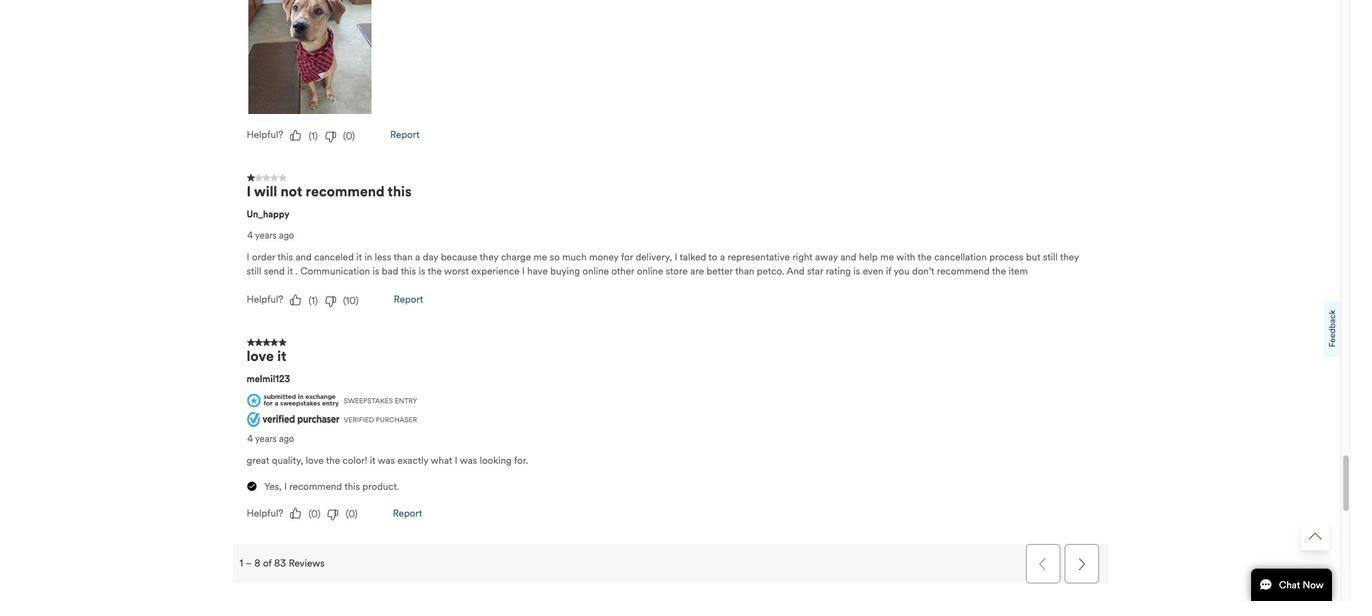 Task type: locate. For each thing, give the bounding box(es) containing it.
0 vertical spatial 6e2d45c3 5453 4298 8f0d 3720663176c5 image
[[325, 131, 336, 143]]

helpful? for 6e2d45c3 5453 4298 8f0d 3720663176c5 image corresponding to ( 0 )
[[247, 129, 283, 141]]

6e2d45c3 5453 4298 8f0d 3720663176c5 image
[[328, 510, 339, 521]]

1 horizontal spatial me
[[881, 251, 894, 263]]

2 years from the top
[[255, 434, 277, 445]]

and
[[787, 266, 805, 278]]

6e2d45c3 5453 4298 8f0d 3720663176c5 image left "10"
[[325, 296, 336, 307]]

still down order
[[247, 266, 261, 278]]

online down money
[[583, 266, 609, 278]]

0 for ( 0 )
[[349, 508, 355, 520]]

and up the .
[[296, 251, 312, 263]]

ago up quality,
[[279, 434, 294, 445]]

1 horizontal spatial they
[[1060, 251, 1079, 263]]

0 horizontal spatial was
[[378, 455, 395, 467]]

1 horizontal spatial was
[[460, 455, 477, 467]]

( 0 ) up i will not recommend this
[[343, 130, 355, 142]]

you
[[894, 266, 910, 278]]

0 vertical spatial helpful?
[[247, 129, 283, 141]]

have
[[527, 266, 548, 278]]

2 vertical spatial report
[[393, 507, 422, 519]]

2 6e2d45c3 5453 4298 8f0d 3720663176c5 image from the top
[[325, 296, 336, 307]]

so
[[550, 251, 560, 263]]

1 horizontal spatial is
[[419, 266, 426, 278]]

0 right 6e2d45c3 5453 4298 8f0d 3720663176c5 icon in the bottom of the page
[[349, 508, 355, 520]]

i right yes,
[[284, 481, 287, 493]]

reviews
[[289, 557, 325, 569]]

ago
[[279, 230, 294, 242], [279, 434, 294, 445]]

a
[[415, 251, 420, 263], [720, 251, 725, 263]]

0 vertical spatial still
[[1043, 251, 1058, 263]]

1 vertical spatial years
[[255, 434, 277, 445]]

worst
[[444, 266, 469, 278]]

1 left –
[[240, 557, 243, 569]]

1 vertical spatial ( 1 )
[[309, 295, 318, 307]]

than up bad
[[394, 251, 413, 263]]

4 for love
[[247, 434, 253, 445]]

report button
[[390, 125, 420, 144], [394, 290, 423, 309], [393, 504, 422, 523]]

1 for ( 10 )
[[311, 295, 315, 307]]

ago up send
[[279, 230, 294, 242]]

1 vertical spatial still
[[247, 266, 261, 278]]

1 helpful? from the top
[[247, 129, 283, 141]]

1 d8c4887f dca8 44a1 801a cfe76c084647 image from the top
[[290, 129, 302, 141]]

0 horizontal spatial and
[[296, 251, 312, 263]]

d8c4887f dca8 44a1 801a cfe76c084647 image up not
[[290, 129, 302, 141]]

with
[[897, 251, 916, 263]]

2 vertical spatial recommend
[[289, 481, 342, 493]]

even
[[863, 266, 884, 278]]

2 vertical spatial d8c4887f dca8 44a1 801a cfe76c084647 image
[[290, 508, 302, 519]]

me up if
[[881, 251, 894, 263]]

this up less
[[388, 183, 412, 201]]

they up experience
[[480, 251, 499, 263]]

1 vertical spatial d8c4887f dca8 44a1 801a cfe76c084647 image
[[290, 294, 302, 305]]

0 up i will not recommend this
[[346, 130, 352, 142]]

2 4 years ago from the top
[[247, 434, 294, 445]]

i order this and canceled it in less than a day because they charge me so much money for delivery, i talked to a representative right away and help me with the cancellation process but still they still send it . communication is bad this is the worst experience i have buying online other online store are better than petco. and star rating is even if you don't recommend the item
[[247, 251, 1079, 278]]

and
[[296, 251, 312, 263], [841, 251, 857, 263]]

6e2d45c3 5453 4298 8f0d 3720663176c5 image
[[325, 131, 336, 143], [325, 296, 336, 307]]

i will not recommend this
[[247, 183, 412, 201]]

0 horizontal spatial than
[[394, 251, 413, 263]]

order
[[252, 251, 275, 263]]

2 a from the left
[[720, 251, 725, 263]]

1 vertical spatial recommend
[[937, 266, 990, 278]]

styled arrow button link
[[1302, 522, 1330, 550]]

3 d8c4887f dca8 44a1 801a cfe76c084647 image from the top
[[290, 508, 302, 519]]

d8c4887f dca8 44a1 801a cfe76c084647 image left 6e2d45c3 5453 4298 8f0d 3720663176c5 icon in the bottom of the page
[[290, 508, 302, 519]]

.
[[296, 266, 298, 278]]

1 4 years ago from the top
[[247, 230, 294, 242]]

report for report button related to 6e2d45c3 5453 4298 8f0d 3720663176c5 icon in the bottom of the page
[[393, 507, 422, 519]]

recommend up 6e2d45c3 5453 4298 8f0d 3720663176c5 icon in the bottom of the page
[[289, 481, 342, 493]]

what
[[431, 455, 452, 467]]

i
[[247, 183, 251, 201], [247, 251, 249, 263], [675, 251, 678, 263], [522, 266, 525, 278], [455, 455, 458, 467], [284, 481, 287, 493]]

2 horizontal spatial is
[[854, 266, 860, 278]]

0 vertical spatial content helpfulness group
[[247, 125, 1094, 144]]

report button for 6e2d45c3 5453 4298 8f0d 3720663176c5 icon in the bottom of the page
[[393, 504, 422, 523]]

recommend right not
[[306, 183, 385, 201]]

4 years ago up great
[[247, 434, 294, 445]]

2 vertical spatial content helpfulness group
[[247, 504, 1094, 523]]

they right but
[[1060, 251, 1079, 263]]

rating
[[826, 266, 851, 278]]

1 vertical spatial 1
[[311, 295, 315, 307]]

1 a from the left
[[415, 251, 420, 263]]

1 online from the left
[[583, 266, 609, 278]]

2 they from the left
[[1060, 251, 1079, 263]]

report for report button associated with 6e2d45c3 5453 4298 8f0d 3720663176c5 image corresponding to ( 0 )
[[390, 129, 420, 141]]

83
[[274, 557, 286, 569]]

still right but
[[1043, 251, 1058, 263]]

0 vertical spatial ( 1 )
[[309, 130, 318, 142]]

0 horizontal spatial still
[[247, 266, 261, 278]]

1 down communication at the left top of the page
[[311, 295, 315, 307]]

great quality, love the color! it was exactly what i was looking for.
[[247, 455, 528, 467]]

( 1 ) for ( 0 )
[[309, 130, 318, 142]]

the up don't on the top right of page
[[918, 251, 932, 263]]

1 vertical spatial report button
[[394, 290, 423, 309]]

1 vertical spatial than
[[735, 266, 755, 278]]

1 vertical spatial content helpfulness group
[[247, 290, 1094, 309]]

helpful? down send
[[247, 294, 283, 306]]

1 vertical spatial report
[[394, 294, 423, 306]]

0
[[346, 130, 352, 142], [311, 508, 318, 520], [349, 508, 355, 520]]

than down representative
[[735, 266, 755, 278]]

and up 'rating'
[[841, 251, 857, 263]]

is down day
[[419, 266, 426, 278]]

talked
[[680, 251, 706, 263]]

2 vertical spatial helpful?
[[247, 507, 283, 519]]

4 years ago up order
[[247, 230, 294, 242]]

3 helpful? from the top
[[247, 507, 283, 519]]

0 vertical spatial 4
[[247, 230, 253, 242]]

was left exactly
[[378, 455, 395, 467]]

0 horizontal spatial me
[[534, 251, 547, 263]]

item
[[1009, 266, 1028, 278]]

ago for will
[[279, 230, 294, 242]]

0 horizontal spatial a
[[415, 251, 420, 263]]

1 4 from the top
[[247, 230, 253, 242]]

years up great
[[255, 434, 277, 445]]

1 vertical spatial 6e2d45c3 5453 4298 8f0d 3720663176c5 image
[[325, 296, 336, 307]]

me
[[534, 251, 547, 263], [881, 251, 894, 263]]

the left color!
[[326, 455, 340, 467]]

1 horizontal spatial a
[[720, 251, 725, 263]]

this down color!
[[344, 481, 360, 493]]

0 horizontal spatial is
[[373, 266, 379, 278]]

store
[[666, 266, 688, 278]]

2 d8c4887f dca8 44a1 801a cfe76c084647 image from the top
[[290, 294, 302, 305]]

0 vertical spatial report
[[390, 129, 420, 141]]

recommend down cancellation
[[937, 266, 990, 278]]

great
[[247, 455, 269, 467]]

a left day
[[415, 251, 420, 263]]

the
[[918, 251, 932, 263], [428, 266, 442, 278], [992, 266, 1006, 278], [326, 455, 340, 467]]

1 up i will not recommend this
[[311, 130, 315, 142]]

is
[[373, 266, 379, 278], [419, 266, 426, 278], [854, 266, 860, 278]]

recommend inside i order this and canceled it in less than a day because they charge me so much money for delivery, i talked to a representative right away and help me with the cancellation process but still they still send it . communication is bad this is the worst experience i have buying online other online store are better than petco. and star rating is even if you don't recommend the item
[[937, 266, 990, 278]]

1 years from the top
[[255, 230, 277, 242]]

0 vertical spatial love
[[247, 348, 274, 366]]

helpful? up will
[[247, 129, 283, 141]]

3 content helpfulness group from the top
[[247, 504, 1094, 523]]

2 ago from the top
[[279, 434, 294, 445]]

it
[[356, 251, 362, 263], [287, 266, 293, 278], [277, 348, 286, 366], [370, 455, 375, 467]]

content helpfulness group
[[247, 125, 1094, 144], [247, 290, 1094, 309], [247, 504, 1094, 523]]

0 vertical spatial d8c4887f dca8 44a1 801a cfe76c084647 image
[[290, 129, 302, 141]]

0 vertical spatial 4 years ago
[[247, 230, 294, 242]]

but
[[1026, 251, 1041, 263]]

2 helpful? from the top
[[247, 294, 283, 306]]

years
[[255, 230, 277, 242], [255, 434, 277, 445]]

2 4 from the top
[[247, 434, 253, 445]]

1 vertical spatial ago
[[279, 434, 294, 445]]

1 ( 1 ) from the top
[[309, 130, 318, 142]]

not
[[281, 183, 302, 201]]

0 vertical spatial than
[[394, 251, 413, 263]]

0 vertical spatial ago
[[279, 230, 294, 242]]

canceled
[[314, 251, 354, 263]]

is left even
[[854, 266, 860, 278]]

reviews region
[[233, 0, 1111, 530]]

this
[[388, 183, 412, 201], [278, 251, 293, 263], [401, 266, 416, 278], [344, 481, 360, 493]]

better
[[707, 266, 733, 278]]

this up send
[[278, 251, 293, 263]]

0 horizontal spatial they
[[480, 251, 499, 263]]

(
[[309, 130, 311, 142], [343, 130, 346, 142], [309, 295, 311, 307], [343, 295, 346, 307], [309, 508, 311, 520], [346, 508, 349, 520]]

in
[[365, 251, 372, 263]]

1 horizontal spatial and
[[841, 251, 857, 263]]

1 vertical spatial 4
[[247, 434, 253, 445]]

d8c4887f dca8 44a1 801a cfe76c084647 image down the .
[[290, 294, 302, 305]]

is left bad
[[373, 266, 379, 278]]

online
[[583, 266, 609, 278], [637, 266, 663, 278]]

d8c4887f dca8 44a1 801a cfe76c084647 image
[[290, 129, 302, 141], [290, 294, 302, 305], [290, 508, 302, 519]]

was
[[378, 455, 395, 467], [460, 455, 477, 467]]

( 1 )
[[309, 130, 318, 142], [309, 295, 318, 307]]

( 1 ) up i will not recommend this
[[309, 130, 318, 142]]

report button for 6e2d45c3 5453 4298 8f0d 3720663176c5 image corresponding to ( 0 )
[[390, 125, 420, 144]]

( 0 ) left 6e2d45c3 5453 4298 8f0d 3720663176c5 icon in the bottom of the page
[[309, 508, 321, 520]]

1 horizontal spatial love
[[306, 455, 324, 467]]

online down delivery,
[[637, 266, 663, 278]]

2 was from the left
[[460, 455, 477, 467]]

than
[[394, 251, 413, 263], [735, 266, 755, 278]]

1 horizontal spatial online
[[637, 266, 663, 278]]

1
[[311, 130, 315, 142], [311, 295, 315, 307], [240, 557, 243, 569]]

1 and from the left
[[296, 251, 312, 263]]

0 horizontal spatial love
[[247, 348, 274, 366]]

0 vertical spatial recommend
[[306, 183, 385, 201]]

3 is from the left
[[854, 266, 860, 278]]

6e2d45c3 5453 4298 8f0d 3720663176c5 image up i will not recommend this
[[325, 131, 336, 143]]

years for will
[[255, 230, 277, 242]]

report
[[390, 129, 420, 141], [394, 294, 423, 306], [393, 507, 422, 519]]

0 vertical spatial 1
[[311, 130, 315, 142]]

( 0 ) right 6e2d45c3 5453 4298 8f0d 3720663176c5 icon in the bottom of the page
[[346, 508, 358, 520]]

1 – 8 of 83 reviews
[[240, 557, 325, 569]]

a right to
[[720, 251, 725, 263]]

of
[[263, 557, 272, 569]]

will
[[254, 183, 277, 201]]

much
[[562, 251, 587, 263]]

to
[[709, 251, 718, 263]]

color!
[[343, 455, 367, 467]]

1 ago from the top
[[279, 230, 294, 242]]

1 vertical spatial helpful?
[[247, 294, 283, 306]]

)
[[315, 130, 318, 142], [352, 130, 355, 142], [315, 295, 318, 307], [356, 295, 359, 307], [318, 508, 321, 520], [355, 508, 358, 520]]

help
[[859, 251, 878, 263]]

scroll to top image
[[1309, 530, 1322, 543]]

( 1 ) down communication at the left top of the page
[[309, 295, 318, 307]]

recommend
[[306, 183, 385, 201], [937, 266, 990, 278], [289, 481, 342, 493]]

bad
[[382, 266, 398, 278]]

4 years ago
[[247, 230, 294, 242], [247, 434, 294, 445]]

are
[[691, 266, 704, 278]]

1 vertical spatial 4 years ago
[[247, 434, 294, 445]]

4 up order
[[247, 230, 253, 242]]

2 ( 1 ) from the top
[[309, 295, 318, 307]]

( 0 )
[[343, 130, 355, 142], [309, 508, 321, 520], [346, 508, 358, 520]]

still
[[1043, 251, 1058, 263], [247, 266, 261, 278]]

was right the what
[[460, 455, 477, 467]]

0 vertical spatial report button
[[390, 125, 420, 144]]

years up order
[[255, 230, 277, 242]]

4
[[247, 230, 253, 242], [247, 434, 253, 445]]

0 horizontal spatial online
[[583, 266, 609, 278]]

helpful?
[[247, 129, 283, 141], [247, 294, 283, 306], [247, 507, 283, 519]]

1 horizontal spatial than
[[735, 266, 755, 278]]

8
[[255, 557, 261, 569]]

the down process
[[992, 266, 1006, 278]]

they
[[480, 251, 499, 263], [1060, 251, 1079, 263]]

me up have
[[534, 251, 547, 263]]

exactly
[[398, 455, 428, 467]]

4 years ago for it
[[247, 434, 294, 445]]

2 me from the left
[[881, 251, 894, 263]]

–
[[246, 557, 252, 569]]

right
[[793, 251, 813, 263]]

0 vertical spatial years
[[255, 230, 277, 242]]

love
[[247, 348, 274, 366], [306, 455, 324, 467]]

helpful? down yes,
[[247, 507, 283, 519]]

love it
[[247, 348, 286, 366]]

( 10 )
[[343, 295, 359, 307]]

2 vertical spatial report button
[[393, 504, 422, 523]]

1 6e2d45c3 5453 4298 8f0d 3720663176c5 image from the top
[[325, 131, 336, 143]]

1 horizontal spatial still
[[1043, 251, 1058, 263]]

4 up great
[[247, 434, 253, 445]]



Task type: vqa. For each thing, say whether or not it's contained in the screenshot.
third IS from right
yes



Task type: describe. For each thing, give the bounding box(es) containing it.
money
[[589, 251, 619, 263]]

1 for ( 0 )
[[311, 130, 315, 142]]

0 left 6e2d45c3 5453 4298 8f0d 3720663176c5 icon in the bottom of the page
[[311, 508, 318, 520]]

this right bad
[[401, 266, 416, 278]]

report button for 6e2d45c3 5453 4298 8f0d 3720663176c5 image related to ( 10 )
[[394, 290, 423, 309]]

charge
[[501, 251, 531, 263]]

( 0 ) for ( 1 )
[[343, 130, 355, 142]]

product.
[[363, 481, 399, 493]]

1 vertical spatial love
[[306, 455, 324, 467]]

( 1 ) for ( 10 )
[[309, 295, 318, 307]]

4 for i
[[247, 230, 253, 242]]

i left will
[[247, 183, 251, 201]]

2 online from the left
[[637, 266, 663, 278]]

ago for it
[[279, 434, 294, 445]]

representative
[[728, 251, 790, 263]]

10
[[346, 295, 356, 307]]

petco.
[[757, 266, 785, 278]]

because
[[441, 251, 477, 263]]

for
[[621, 251, 633, 263]]

1 was from the left
[[378, 455, 395, 467]]

6e2d45c3 5453 4298 8f0d 3720663176c5 image for ( 10 )
[[325, 296, 336, 307]]

helpful? for 6e2d45c3 5453 4298 8f0d 3720663176c5 icon in the bottom of the page
[[247, 507, 283, 519]]

2 and from the left
[[841, 251, 857, 263]]

1 me from the left
[[534, 251, 547, 263]]

d8c4887f dca8 44a1 801a cfe76c084647 image for 6e2d45c3 5453 4298 8f0d 3720663176c5 icon in the bottom of the page
[[290, 508, 302, 519]]

send
[[264, 266, 285, 278]]

experience
[[471, 266, 520, 278]]

away
[[815, 251, 838, 263]]

delivery,
[[636, 251, 672, 263]]

the down day
[[428, 266, 442, 278]]

0 for ( 1 )
[[346, 130, 352, 142]]

1 is from the left
[[373, 266, 379, 278]]

day
[[423, 251, 438, 263]]

( 0 ) for ( 0 )
[[346, 508, 358, 520]]

i right the what
[[455, 455, 458, 467]]

less
[[375, 251, 391, 263]]

d8c4887f dca8 44a1 801a cfe76c084647 image for 6e2d45c3 5453 4298 8f0d 3720663176c5 image corresponding to ( 0 )
[[290, 129, 302, 141]]

for.
[[514, 455, 528, 467]]

d8c4887f dca8 44a1 801a cfe76c084647 image for 6e2d45c3 5453 4298 8f0d 3720663176c5 image related to ( 10 )
[[290, 294, 302, 305]]

buying
[[551, 266, 580, 278]]

4 years ago for will
[[247, 230, 294, 242]]

yes, i recommend this product.
[[264, 481, 399, 493]]

don't
[[912, 266, 935, 278]]

quality,
[[272, 455, 303, 467]]

i up store
[[675, 251, 678, 263]]

cancellation
[[935, 251, 987, 263]]

communication
[[300, 266, 370, 278]]

2 vertical spatial 1
[[240, 557, 243, 569]]

2 content helpfulness group from the top
[[247, 290, 1094, 309]]

report for 6e2d45c3 5453 4298 8f0d 3720663176c5 image related to ( 10 )'s report button
[[394, 294, 423, 306]]

other
[[612, 266, 635, 278]]

if
[[886, 266, 892, 278]]

i left have
[[522, 266, 525, 278]]

6e2d45c3 5453 4298 8f0d 3720663176c5 image for ( 0 )
[[325, 131, 336, 143]]

i left order
[[247, 251, 249, 263]]

star
[[807, 266, 823, 278]]

2 is from the left
[[419, 266, 426, 278]]

helpful? for 6e2d45c3 5453 4298 8f0d 3720663176c5 image related to ( 10 )
[[247, 294, 283, 306]]

yes,
[[264, 481, 282, 493]]

1 they from the left
[[480, 251, 499, 263]]

looking
[[480, 455, 512, 467]]

years for it
[[255, 434, 277, 445]]

process
[[990, 251, 1024, 263]]

1 content helpfulness group from the top
[[247, 125, 1094, 144]]



